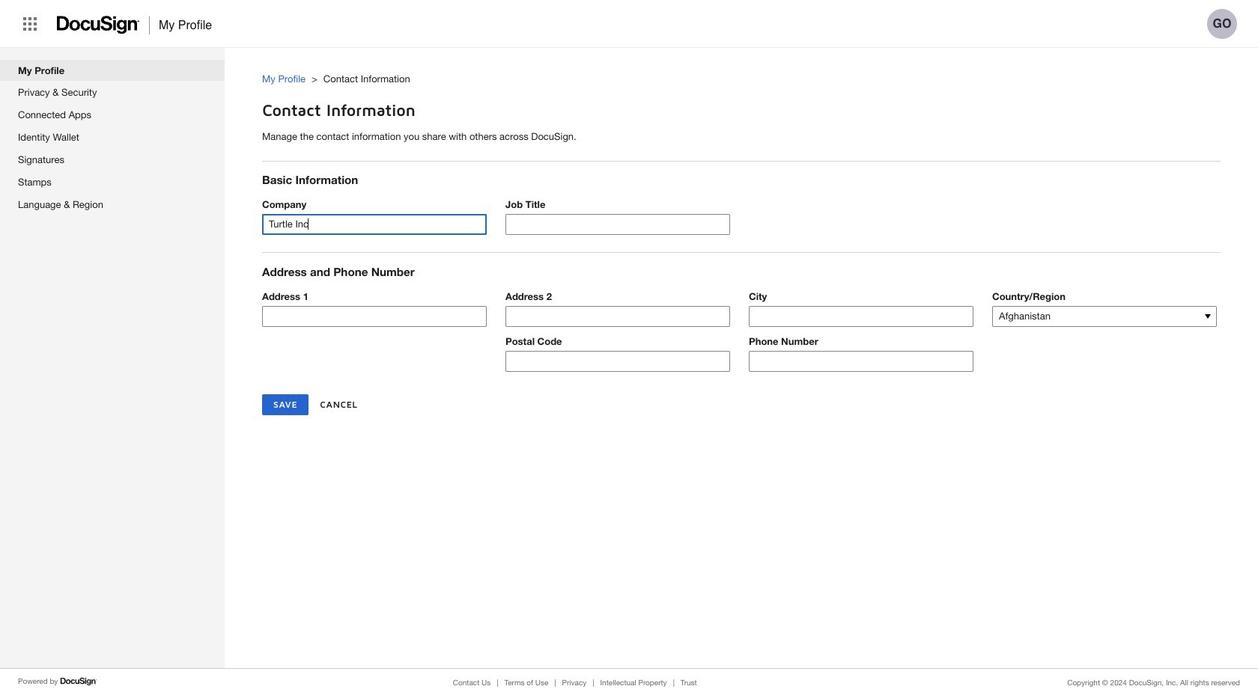 Task type: locate. For each thing, give the bounding box(es) containing it.
docusign image
[[57, 11, 140, 39], [60, 676, 98, 688]]

None text field
[[263, 215, 486, 235], [506, 307, 730, 326], [750, 307, 973, 326], [263, 215, 486, 235], [506, 307, 730, 326], [750, 307, 973, 326]]

None text field
[[506, 215, 730, 235], [263, 307, 486, 326], [506, 352, 730, 371], [750, 352, 973, 371], [506, 215, 730, 235], [263, 307, 486, 326], [506, 352, 730, 371], [750, 352, 973, 371]]



Task type: describe. For each thing, give the bounding box(es) containing it.
1 vertical spatial docusign image
[[60, 676, 98, 688]]

breadcrumb region
[[262, 58, 1258, 90]]

0 vertical spatial docusign image
[[57, 11, 140, 39]]



Task type: vqa. For each thing, say whether or not it's contained in the screenshot.
Authenticator App image
no



